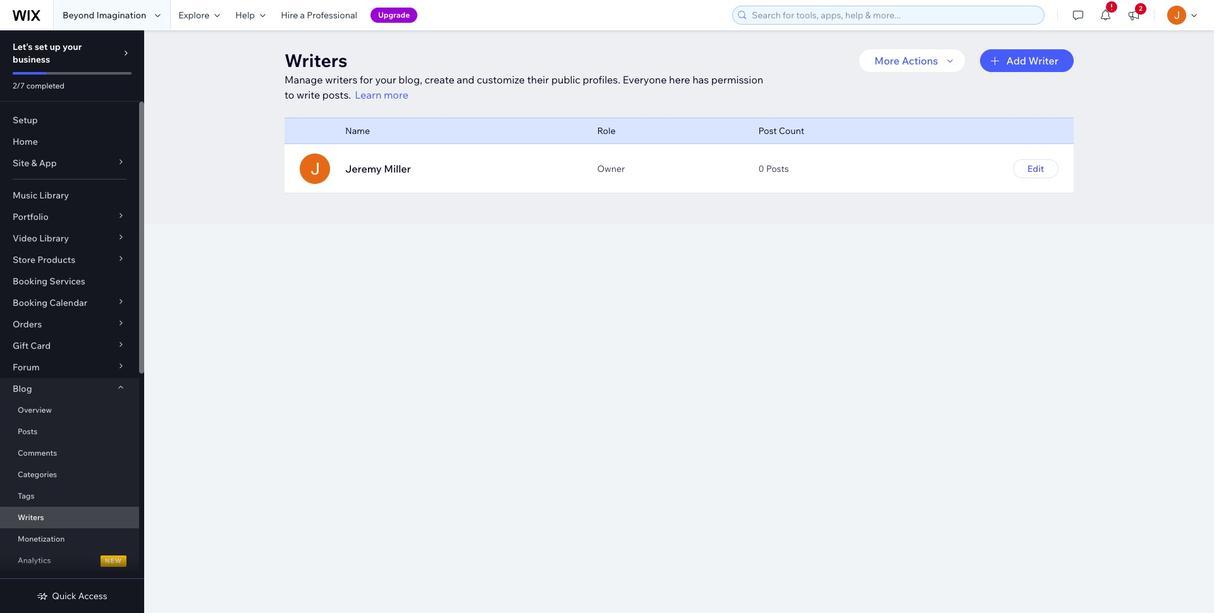 Task type: vqa. For each thing, say whether or not it's contained in the screenshot.
Orders
yes



Task type: locate. For each thing, give the bounding box(es) containing it.
booking calendar
[[13, 297, 87, 309]]

business
[[13, 54, 50, 65]]

miller
[[384, 163, 411, 175]]

1 vertical spatial writers
[[18, 513, 44, 523]]

let's set up your business
[[13, 41, 82, 65]]

1 booking from the top
[[13, 276, 48, 287]]

portfolio
[[13, 211, 49, 223]]

posts
[[766, 163, 789, 175], [18, 427, 37, 436]]

your inside manage writers for your blog, create and customize their public profiles. everyone here has permission to write posts.
[[375, 73, 396, 86]]

booking calendar button
[[0, 292, 139, 314]]

for
[[360, 73, 373, 86]]

&
[[31, 158, 37, 169]]

jeremy miller
[[345, 163, 411, 175]]

your
[[63, 41, 82, 53], [375, 73, 396, 86]]

2 booking from the top
[[13, 297, 48, 309]]

gift
[[13, 340, 29, 352]]

post
[[759, 125, 777, 137]]

1 horizontal spatial writers
[[285, 49, 348, 71]]

booking up orders
[[13, 297, 48, 309]]

create
[[425, 73, 455, 86]]

posts down overview
[[18, 427, 37, 436]]

0 vertical spatial writers
[[285, 49, 348, 71]]

tags
[[18, 492, 34, 501]]

store
[[13, 254, 35, 266]]

set
[[35, 41, 48, 53]]

0 vertical spatial library
[[39, 190, 69, 201]]

write
[[297, 89, 320, 101]]

upgrade button
[[371, 8, 418, 23]]

booking down store
[[13, 276, 48, 287]]

up
[[50, 41, 61, 53]]

1 vertical spatial booking
[[13, 297, 48, 309]]

add
[[1007, 54, 1027, 67]]

help button
[[228, 0, 273, 30]]

setup link
[[0, 109, 139, 131]]

post count
[[759, 125, 805, 137]]

booking inside dropdown button
[[13, 297, 48, 309]]

tags link
[[0, 486, 139, 507]]

help
[[236, 9, 255, 21]]

booking services link
[[0, 271, 139, 292]]

writer
[[1029, 54, 1059, 67]]

library up portfolio popup button
[[39, 190, 69, 201]]

writers
[[285, 49, 348, 71], [18, 513, 44, 523]]

1 vertical spatial posts
[[18, 427, 37, 436]]

library up products
[[39, 233, 69, 244]]

site & app
[[13, 158, 57, 169]]

0 horizontal spatial your
[[63, 41, 82, 53]]

blog
[[13, 383, 32, 395]]

booking services
[[13, 276, 85, 287]]

gift card button
[[0, 335, 139, 357]]

booking for booking calendar
[[13, 297, 48, 309]]

1 vertical spatial your
[[375, 73, 396, 86]]

has
[[693, 73, 709, 86]]

2/7
[[13, 81, 25, 90]]

1 library from the top
[[39, 190, 69, 201]]

0 posts
[[759, 163, 789, 175]]

library inside music library link
[[39, 190, 69, 201]]

your up learn more link
[[375, 73, 396, 86]]

writers up manage
[[285, 49, 348, 71]]

video library button
[[0, 228, 139, 249]]

posts link
[[0, 421, 139, 443]]

owner
[[597, 163, 625, 175]]

0 vertical spatial booking
[[13, 276, 48, 287]]

1 horizontal spatial posts
[[766, 163, 789, 175]]

1 vertical spatial library
[[39, 233, 69, 244]]

library for video library
[[39, 233, 69, 244]]

add writer button
[[980, 49, 1074, 72]]

explore
[[179, 9, 210, 21]]

more actions button
[[860, 49, 965, 72]]

customize
[[477, 73, 525, 86]]

0 horizontal spatial writers
[[18, 513, 44, 523]]

0 horizontal spatial posts
[[18, 427, 37, 436]]

2
[[1139, 4, 1143, 13]]

quick access
[[52, 591, 107, 602]]

posts right the 0
[[766, 163, 789, 175]]

Search for tools, apps, help & more... field
[[748, 6, 1041, 24]]

0 vertical spatial your
[[63, 41, 82, 53]]

writers inside sidebar element
[[18, 513, 44, 523]]

0 vertical spatial posts
[[766, 163, 789, 175]]

library
[[39, 190, 69, 201], [39, 233, 69, 244]]

your inside let's set up your business
[[63, 41, 82, 53]]

booking
[[13, 276, 48, 287], [13, 297, 48, 309]]

services
[[50, 276, 85, 287]]

profiles.
[[583, 73, 621, 86]]

and
[[457, 73, 475, 86]]

your for for
[[375, 73, 396, 86]]

writers down tags
[[18, 513, 44, 523]]

comments link
[[0, 443, 139, 464]]

1 horizontal spatial your
[[375, 73, 396, 86]]

everyone
[[623, 73, 667, 86]]

your right up
[[63, 41, 82, 53]]

library inside video library popup button
[[39, 233, 69, 244]]

edit button
[[1013, 159, 1059, 178]]

calendar
[[50, 297, 87, 309]]

a
[[300, 9, 305, 21]]

categories
[[18, 470, 57, 479]]

2 library from the top
[[39, 233, 69, 244]]



Task type: describe. For each thing, give the bounding box(es) containing it.
forum
[[13, 362, 40, 373]]

more
[[875, 54, 900, 67]]

quick
[[52, 591, 76, 602]]

here
[[669, 73, 691, 86]]

actions
[[902, 54, 938, 67]]

library for music library
[[39, 190, 69, 201]]

their
[[527, 73, 549, 86]]

gift card
[[13, 340, 51, 352]]

booking for booking services
[[13, 276, 48, 287]]

completed
[[26, 81, 64, 90]]

quick access button
[[37, 591, 107, 602]]

more
[[384, 89, 409, 101]]

name
[[345, 125, 370, 137]]

posts inside sidebar element
[[18, 427, 37, 436]]

writers link
[[0, 507, 139, 529]]

video library
[[13, 233, 69, 244]]

overview link
[[0, 400, 139, 421]]

let's
[[13, 41, 33, 53]]

posts.
[[322, 89, 351, 101]]

professional
[[307, 9, 357, 21]]

monetization link
[[0, 529, 139, 550]]

site & app button
[[0, 152, 139, 174]]

orders
[[13, 319, 42, 330]]

public
[[552, 73, 581, 86]]

site
[[13, 158, 29, 169]]

jeremy
[[345, 163, 382, 175]]

setup
[[13, 114, 38, 126]]

learn more link
[[355, 87, 409, 102]]

orders button
[[0, 314, 139, 335]]

store products button
[[0, 249, 139, 271]]

hire a professional link
[[273, 0, 365, 30]]

app
[[39, 158, 57, 169]]

more actions
[[875, 54, 938, 67]]

store products
[[13, 254, 75, 266]]

home
[[13, 136, 38, 147]]

add writer
[[1007, 54, 1059, 67]]

analytics
[[18, 556, 51, 566]]

categories link
[[0, 464, 139, 486]]

music library link
[[0, 185, 139, 206]]

upgrade
[[378, 10, 410, 20]]

beyond
[[63, 9, 94, 21]]

blog button
[[0, 378, 139, 400]]

products
[[37, 254, 75, 266]]

groups link
[[0, 572, 139, 593]]

edit
[[1028, 163, 1045, 175]]

new
[[105, 557, 122, 566]]

manage writers for your blog, create and customize their public profiles. everyone here has permission to write posts.
[[285, 73, 764, 101]]

video
[[13, 233, 37, 244]]

0
[[759, 163, 765, 175]]

hire a professional
[[281, 9, 357, 21]]

imagination
[[96, 9, 146, 21]]

forum button
[[0, 357, 139, 378]]

comments
[[18, 448, 57, 458]]

learn
[[355, 89, 382, 101]]

beyond imagination
[[63, 9, 146, 21]]

card
[[31, 340, 51, 352]]

to
[[285, 89, 294, 101]]

count
[[779, 125, 805, 137]]

manage
[[285, 73, 323, 86]]

sidebar element
[[0, 30, 144, 614]]

hire
[[281, 9, 298, 21]]

2/7 completed
[[13, 81, 64, 90]]

learn more
[[355, 89, 409, 101]]

monetization
[[18, 535, 65, 544]]

blog,
[[399, 73, 422, 86]]

groups
[[13, 577, 44, 588]]

access
[[78, 591, 107, 602]]

role
[[597, 125, 616, 137]]

2 button
[[1120, 0, 1148, 30]]

overview
[[18, 405, 52, 415]]

music
[[13, 190, 37, 201]]

music library
[[13, 190, 69, 201]]

your for up
[[63, 41, 82, 53]]

portfolio button
[[0, 206, 139, 228]]

writers
[[325, 73, 358, 86]]



